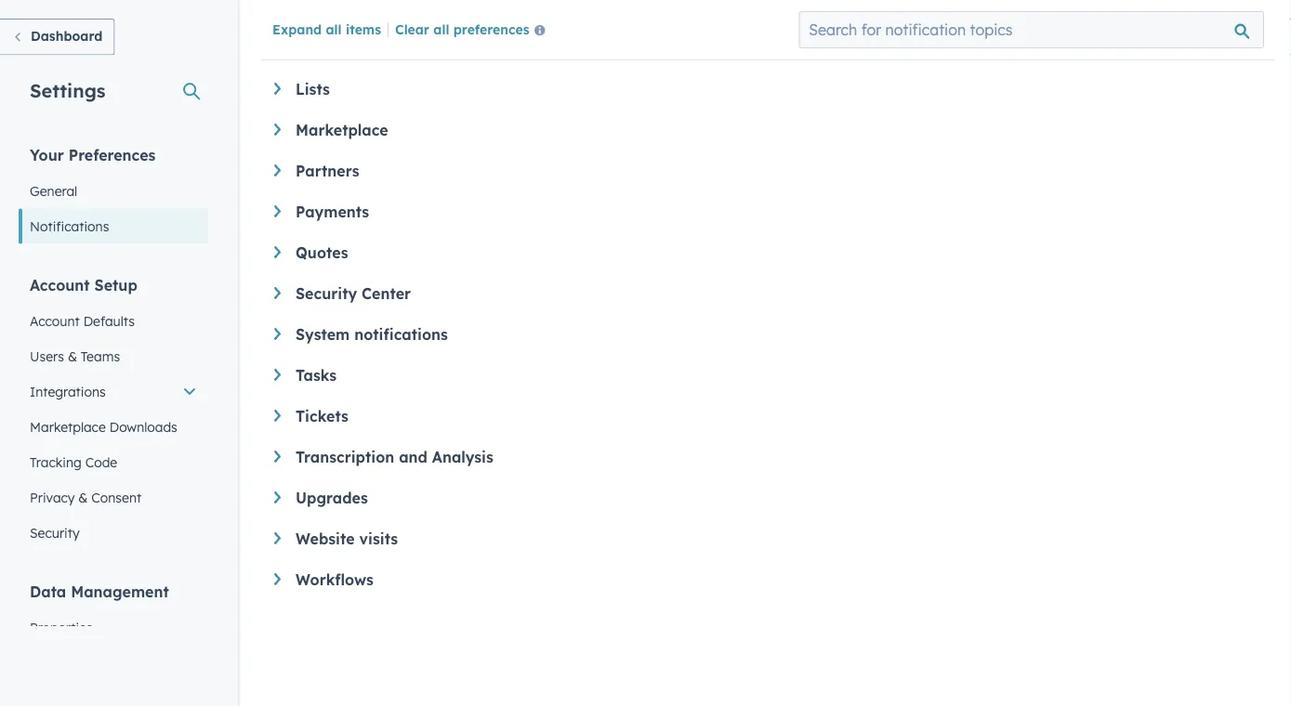 Task type: vqa. For each thing, say whether or not it's contained in the screenshot.
the Advanced filters (0)
no



Task type: describe. For each thing, give the bounding box(es) containing it.
all for clear
[[433, 21, 449, 37]]

clear all preferences
[[395, 21, 530, 37]]

users & teams
[[30, 348, 120, 364]]

users & teams link
[[19, 339, 208, 374]]

caret image for marketplace
[[274, 124, 281, 136]]

center
[[362, 284, 411, 303]]

marketplace for marketplace downloads
[[30, 419, 106, 435]]

management
[[71, 582, 169, 601]]

properties link
[[19, 610, 208, 646]]

general
[[30, 183, 77, 199]]

account setup element
[[19, 275, 208, 551]]

caret image for workflows
[[274, 574, 281, 585]]

privacy
[[30, 489, 75, 506]]

your preferences
[[30, 145, 156, 164]]

workflows button
[[274, 571, 1258, 589]]

settings
[[30, 79, 106, 102]]

tasks
[[296, 366, 337, 385]]

defaults
[[83, 313, 135, 329]]

upgrades
[[296, 489, 368, 508]]

website visits button
[[274, 530, 1258, 548]]

notifications link
[[19, 209, 208, 244]]

analysis
[[432, 448, 493, 467]]

caret image for security center
[[274, 287, 281, 299]]

caret image for lists
[[274, 83, 281, 95]]

your
[[30, 145, 64, 164]]

upgrades button
[[274, 489, 1258, 508]]

account defaults link
[[19, 304, 208, 339]]

website visits
[[296, 530, 398, 548]]

caret image for tickets
[[274, 410, 281, 422]]

account for account defaults
[[30, 313, 80, 329]]

data management
[[30, 582, 169, 601]]

your preferences element
[[19, 145, 208, 244]]

system notifications
[[296, 325, 448, 344]]

security for security center
[[296, 284, 357, 303]]

code
[[85, 454, 117, 470]]

quotes button
[[274, 244, 1258, 262]]

and
[[399, 448, 428, 467]]

clear
[[395, 21, 429, 37]]

security for security
[[30, 525, 80, 541]]

tickets button
[[274, 407, 1258, 426]]

transcription and analysis
[[296, 448, 493, 467]]

security link
[[19, 515, 208, 551]]

privacy & consent link
[[19, 480, 208, 515]]

caret image for payments
[[274, 205, 281, 217]]

partners
[[296, 162, 359, 180]]

notifications
[[30, 218, 109, 234]]

data
[[30, 582, 66, 601]]



Task type: locate. For each thing, give the bounding box(es) containing it.
properties
[[30, 620, 93, 636]]

7 caret image from the top
[[274, 451, 281, 463]]

& right users
[[68, 348, 77, 364]]

caret image inside workflows dropdown button
[[274, 574, 281, 585]]

account up users
[[30, 313, 80, 329]]

marketplace inside marketplace downloads link
[[30, 419, 106, 435]]

expand all items button
[[272, 21, 381, 37]]

privacy & consent
[[30, 489, 141, 506]]

payments
[[296, 203, 369, 221]]

1 horizontal spatial &
[[78, 489, 88, 506]]

1 vertical spatial caret image
[[274, 287, 281, 299]]

& right privacy
[[78, 489, 88, 506]]

caret image inside tickets dropdown button
[[274, 410, 281, 422]]

all inside clear all preferences button
[[433, 21, 449, 37]]

quotes
[[296, 244, 348, 262]]

account for account setup
[[30, 276, 90, 294]]

caret image for upgrades
[[274, 492, 281, 504]]

caret image left tasks
[[274, 369, 281, 381]]

1 vertical spatial account
[[30, 313, 80, 329]]

website
[[296, 530, 355, 548]]

security center button
[[274, 284, 1258, 303]]

account
[[30, 276, 90, 294], [30, 313, 80, 329]]

2 account from the top
[[30, 313, 80, 329]]

caret image inside system notifications dropdown button
[[274, 328, 281, 340]]

0 horizontal spatial &
[[68, 348, 77, 364]]

0 horizontal spatial marketplace
[[30, 419, 106, 435]]

all for expand
[[326, 21, 342, 37]]

1 horizontal spatial security
[[296, 284, 357, 303]]

tracking code link
[[19, 445, 208, 480]]

partners button
[[274, 162, 1258, 180]]

caret image inside the upgrades "dropdown button"
[[274, 492, 281, 504]]

2 caret image from the top
[[274, 287, 281, 299]]

caret image for transcription and analysis
[[274, 451, 281, 463]]

marketplace for marketplace
[[296, 121, 388, 139]]

1 all from the left
[[326, 21, 342, 37]]

tracking code
[[30, 454, 117, 470]]

caret image for tasks
[[274, 369, 281, 381]]

1 vertical spatial security
[[30, 525, 80, 541]]

items
[[346, 21, 381, 37]]

1 vertical spatial marketplace
[[30, 419, 106, 435]]

tracking
[[30, 454, 82, 470]]

expand
[[272, 21, 322, 37]]

caret image for partners
[[274, 165, 281, 176]]

10 caret image from the top
[[274, 574, 281, 585]]

caret image inside payments dropdown button
[[274, 205, 281, 217]]

caret image for quotes
[[274, 246, 281, 258]]

caret image inside marketplace dropdown button
[[274, 124, 281, 136]]

downloads
[[109, 419, 177, 435]]

marketplace
[[296, 121, 388, 139], [30, 419, 106, 435]]

all right clear
[[433, 21, 449, 37]]

integrations button
[[19, 374, 208, 409]]

caret image inside lists dropdown button
[[274, 83, 281, 95]]

tasks button
[[274, 366, 1258, 385]]

8 caret image from the top
[[274, 492, 281, 504]]

3 caret image from the top
[[274, 369, 281, 381]]

notifications
[[354, 325, 448, 344]]

marketplace button
[[274, 121, 1258, 139]]

caret image inside "quotes" dropdown button
[[274, 246, 281, 258]]

0 vertical spatial security
[[296, 284, 357, 303]]

9 caret image from the top
[[274, 533, 281, 545]]

0 vertical spatial marketplace
[[296, 121, 388, 139]]

dashboard link
[[0, 19, 115, 55]]

caret image
[[274, 124, 281, 136], [274, 165, 281, 176], [274, 205, 281, 217], [274, 246, 281, 258], [274, 328, 281, 340], [274, 410, 281, 422], [274, 451, 281, 463], [274, 492, 281, 504], [274, 533, 281, 545], [274, 574, 281, 585]]

payments button
[[274, 203, 1258, 221]]

integrations
[[30, 383, 106, 400]]

caret image inside tasks dropdown button
[[274, 369, 281, 381]]

dashboard
[[31, 28, 103, 44]]

preferences
[[453, 21, 530, 37]]

account defaults
[[30, 313, 135, 329]]

1 vertical spatial &
[[78, 489, 88, 506]]

caret image left "security center" on the top of the page
[[274, 287, 281, 299]]

lists
[[296, 80, 330, 99]]

2 vertical spatial caret image
[[274, 369, 281, 381]]

security
[[296, 284, 357, 303], [30, 525, 80, 541]]

1 horizontal spatial marketplace
[[296, 121, 388, 139]]

preferences
[[69, 145, 156, 164]]

general link
[[19, 173, 208, 209]]

lists button
[[274, 80, 1258, 99]]

1 horizontal spatial all
[[433, 21, 449, 37]]

2 caret image from the top
[[274, 165, 281, 176]]

0 horizontal spatial security
[[30, 525, 80, 541]]

caret image
[[274, 83, 281, 95], [274, 287, 281, 299], [274, 369, 281, 381]]

teams
[[81, 348, 120, 364]]

security center
[[296, 284, 411, 303]]

marketplace downloads link
[[19, 409, 208, 445]]

tickets
[[296, 407, 348, 426]]

1 caret image from the top
[[274, 83, 281, 95]]

2 all from the left
[[433, 21, 449, 37]]

all
[[326, 21, 342, 37], [433, 21, 449, 37]]

caret image inside website visits dropdown button
[[274, 533, 281, 545]]

marketplace up partners at the top left of the page
[[296, 121, 388, 139]]

security down privacy
[[30, 525, 80, 541]]

Search for notification topics search field
[[799, 11, 1264, 48]]

system notifications button
[[274, 325, 1258, 344]]

0 horizontal spatial all
[[326, 21, 342, 37]]

caret image inside 'security center' dropdown button
[[274, 287, 281, 299]]

data management element
[[19, 581, 208, 706]]

all left items
[[326, 21, 342, 37]]

workflows
[[296, 571, 374, 589]]

caret image inside partners dropdown button
[[274, 165, 281, 176]]

marketplace downloads
[[30, 419, 177, 435]]

account setup
[[30, 276, 137, 294]]

1 caret image from the top
[[274, 124, 281, 136]]

6 caret image from the top
[[274, 410, 281, 422]]

&
[[68, 348, 77, 364], [78, 489, 88, 506]]

security inside 'account setup' element
[[30, 525, 80, 541]]

setup
[[94, 276, 137, 294]]

caret image inside transcription and analysis dropdown button
[[274, 451, 281, 463]]

0 vertical spatial caret image
[[274, 83, 281, 95]]

& for users
[[68, 348, 77, 364]]

caret image for system notifications
[[274, 328, 281, 340]]

users
[[30, 348, 64, 364]]

transcription and analysis button
[[274, 448, 1258, 467]]

expand all items
[[272, 21, 381, 37]]

system
[[296, 325, 350, 344]]

visits
[[359, 530, 398, 548]]

account up account defaults at the left top of page
[[30, 276, 90, 294]]

caret image left lists
[[274, 83, 281, 95]]

& for privacy
[[78, 489, 88, 506]]

consent
[[91, 489, 141, 506]]

security up system at the left top
[[296, 284, 357, 303]]

1 account from the top
[[30, 276, 90, 294]]

5 caret image from the top
[[274, 328, 281, 340]]

caret image for website visits
[[274, 533, 281, 545]]

0 vertical spatial &
[[68, 348, 77, 364]]

transcription
[[296, 448, 394, 467]]

marketplace down integrations
[[30, 419, 106, 435]]

0 vertical spatial account
[[30, 276, 90, 294]]

3 caret image from the top
[[274, 205, 281, 217]]

4 caret image from the top
[[274, 246, 281, 258]]

clear all preferences button
[[395, 19, 553, 42]]



